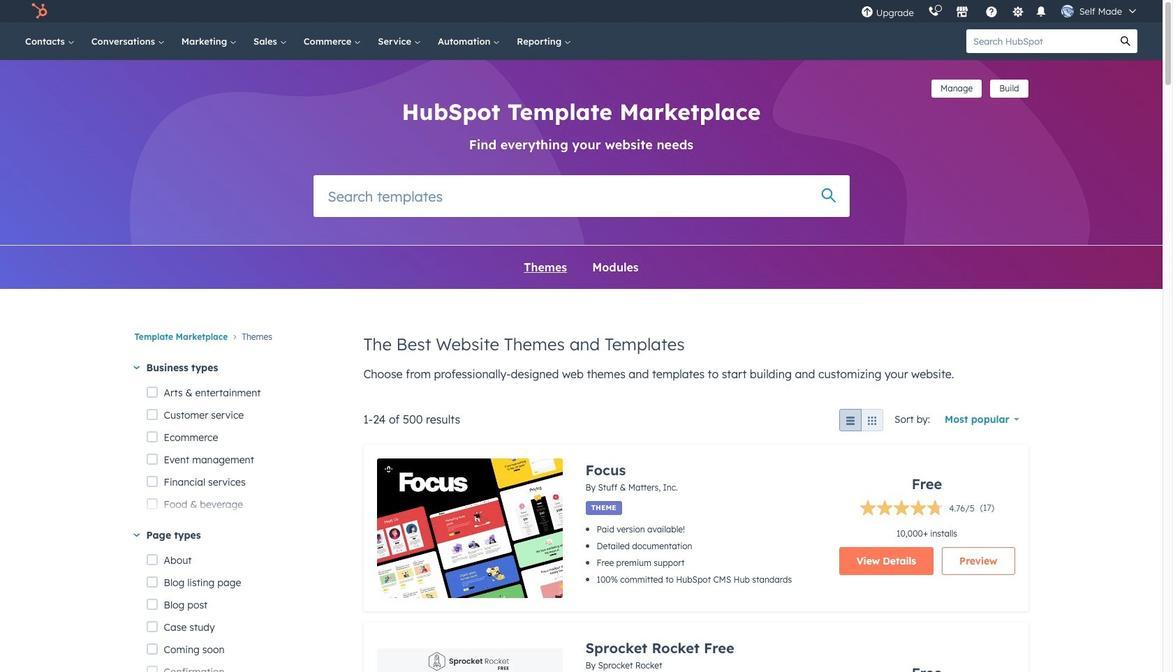 Task type: describe. For each thing, give the bounding box(es) containing it.
page types group
[[146, 550, 341, 673]]

marketplaces image
[[956, 6, 969, 19]]

caret image
[[133, 534, 140, 538]]

overall rating meter
[[860, 500, 975, 520]]

Search templates search field
[[313, 175, 850, 217]]



Task type: vqa. For each thing, say whether or not it's contained in the screenshot.
help dropdown button
no



Task type: locate. For each thing, give the bounding box(es) containing it.
menu
[[854, 0, 1146, 22]]

navigation
[[134, 328, 341, 360]]

business types group
[[146, 382, 341, 673]]

grid view image
[[867, 417, 878, 428]]

caret image
[[133, 366, 140, 370]]

list view image
[[845, 417, 857, 428]]

group
[[840, 410, 895, 432]]

ruby anderson image
[[1062, 5, 1074, 17]]

Search HubSpot search field
[[967, 29, 1114, 53]]



